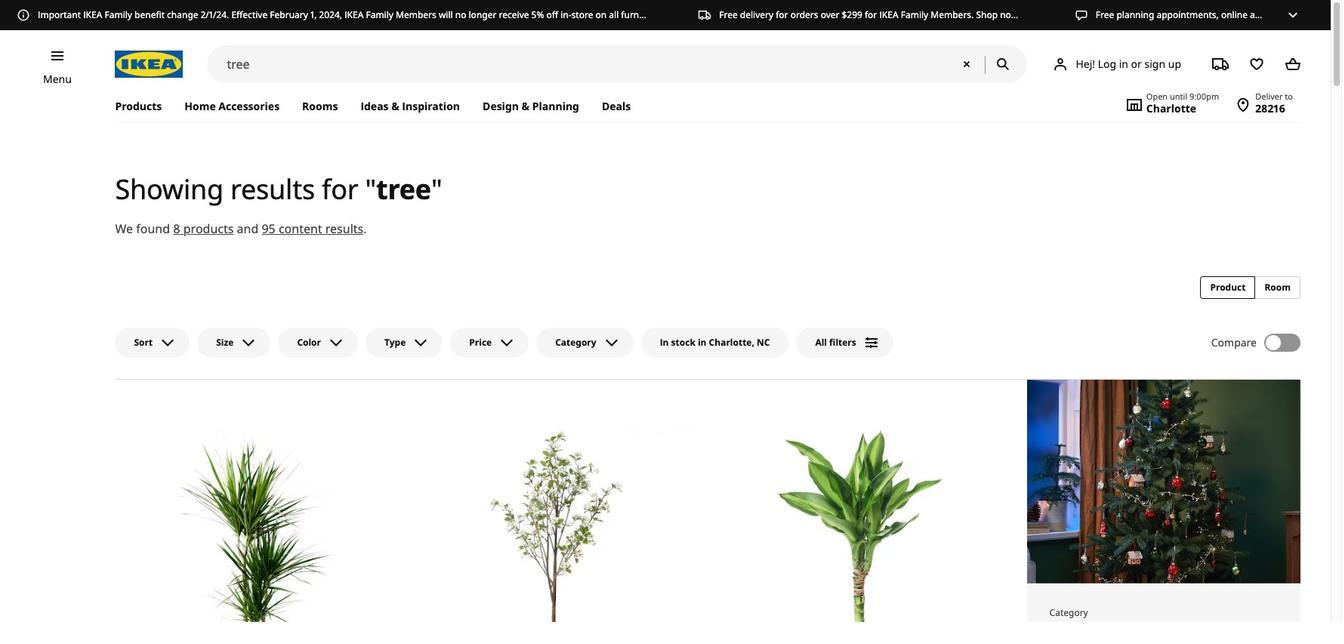 Task type: locate. For each thing, give the bounding box(es) containing it.
1 " from the left
[[365, 171, 376, 208]]

will
[[439, 8, 453, 21]]

sign
[[1145, 56, 1166, 71]]

2 store from the left
[[1280, 8, 1302, 21]]

color button
[[278, 328, 358, 358]]

free delivery for orders over $299 for ikea family members. shop now through feb 3 link
[[698, 8, 1081, 22]]

2 in- from the left
[[1269, 8, 1280, 21]]

family left members. on the right top of the page
[[901, 8, 929, 21]]

ideas
[[361, 99, 389, 113]]

0 horizontal spatial &
[[391, 99, 399, 113]]

2 horizontal spatial and
[[1250, 8, 1267, 21]]

2 free from the left
[[1096, 8, 1115, 21]]

hej! log in or sign up
[[1076, 56, 1182, 71]]

1 horizontal spatial free
[[1096, 8, 1115, 21]]

0 vertical spatial results
[[230, 171, 315, 208]]

results
[[230, 171, 315, 208], [325, 221, 364, 237]]

type button
[[366, 328, 443, 358]]

no
[[455, 8, 466, 21]]

0 horizontal spatial results
[[230, 171, 315, 208]]

hej!
[[1076, 56, 1095, 71]]

free
[[719, 8, 738, 21], [1096, 8, 1115, 21]]

in- inside 'important ikea family benefit change 2/1/24. effective february 1, 2024, ikea family members will no longer receive 5% off in-store on all furniture and décor. learn more' link
[[561, 8, 572, 21]]

1 horizontal spatial in
[[1119, 56, 1129, 71]]

results right content
[[325, 221, 364, 237]]

results up the 95 on the left top of page
[[230, 171, 315, 208]]

ikea
[[83, 8, 102, 21], [345, 8, 364, 21], [880, 8, 899, 21]]

and left 'décor.'
[[662, 8, 678, 21]]

in- right off
[[561, 8, 572, 21]]

design & planning
[[483, 99, 579, 113]]

family inside free delivery for orders over $299 for ikea family members. shop now through feb 3 link
[[901, 8, 929, 21]]

0 horizontal spatial and
[[237, 221, 259, 237]]

3 ikea from the left
[[880, 8, 899, 21]]

2 horizontal spatial ikea
[[880, 8, 899, 21]]

décor.
[[680, 8, 706, 21]]

products
[[115, 99, 162, 113]]

0 horizontal spatial in
[[698, 336, 707, 349]]

store left on
[[572, 8, 593, 21]]

& right the ideas
[[391, 99, 399, 113]]

1 vertical spatial category
[[1050, 607, 1088, 620]]

0 horizontal spatial for
[[322, 171, 358, 208]]

family left benefit
[[105, 8, 132, 21]]

sort button
[[115, 328, 190, 358]]

home accessories link
[[173, 91, 291, 122]]

for up 95 content results link
[[322, 171, 358, 208]]

2 ikea from the left
[[345, 8, 364, 21]]

95 content results link
[[262, 221, 364, 237]]

1 horizontal spatial category
[[1050, 607, 1088, 620]]

free right 3
[[1096, 8, 1115, 21]]

on
[[596, 8, 607, 21]]

february
[[270, 8, 308, 21]]

1 horizontal spatial results
[[325, 221, 364, 237]]

1 vertical spatial in
[[698, 336, 707, 349]]

"
[[365, 171, 376, 208], [431, 171, 442, 208]]

appointments,
[[1157, 8, 1219, 21]]

for for "
[[322, 171, 358, 208]]

free left delivery
[[719, 8, 738, 21]]

and
[[662, 8, 678, 21], [1250, 8, 1267, 21], [237, 221, 259, 237]]

shop
[[976, 8, 998, 21]]

in for charlotte,
[[698, 336, 707, 349]]

2 " from the left
[[431, 171, 442, 208]]

8
[[173, 221, 180, 237]]

through
[[1021, 8, 1055, 21]]

accessories
[[219, 99, 280, 113]]

0 horizontal spatial family
[[105, 8, 132, 21]]

0 horizontal spatial store
[[572, 8, 593, 21]]

in inside popup button
[[698, 336, 707, 349]]

1 horizontal spatial and
[[662, 8, 678, 21]]

in- left toggle icon
[[1269, 8, 1280, 21]]

home accessories
[[185, 99, 280, 113]]

showing results for " tree "
[[115, 171, 442, 208]]

log
[[1098, 56, 1117, 71]]

ikea logotype, go to start page image
[[115, 51, 183, 78]]

type
[[385, 336, 406, 349]]

&
[[391, 99, 399, 113], [522, 99, 530, 113]]

store
[[572, 8, 593, 21], [1280, 8, 1302, 21]]

rooms link
[[291, 91, 349, 122]]

0 horizontal spatial ikea
[[83, 8, 102, 21]]

0 vertical spatial in
[[1119, 56, 1129, 71]]

3
[[1076, 8, 1081, 21]]

28216
[[1256, 101, 1286, 116]]

1 in- from the left
[[561, 8, 572, 21]]

in right stock
[[698, 336, 707, 349]]

3 family from the left
[[901, 8, 929, 21]]

and for free planning appointments, online and in-store
[[1250, 8, 1267, 21]]

0 vertical spatial category
[[555, 336, 597, 349]]

1 horizontal spatial family
[[366, 8, 394, 21]]

family
[[105, 8, 132, 21], [366, 8, 394, 21], [901, 8, 929, 21]]

1 horizontal spatial for
[[776, 8, 788, 21]]

ikea right important
[[83, 8, 102, 21]]

color
[[297, 336, 321, 349]]

planning
[[1117, 8, 1155, 21]]

members
[[396, 8, 437, 21]]

for
[[776, 8, 788, 21], [865, 8, 877, 21], [322, 171, 358, 208]]

deliver
[[1256, 91, 1283, 102]]

0 horizontal spatial category
[[555, 336, 597, 349]]

or
[[1131, 56, 1142, 71]]

deals
[[602, 99, 631, 113]]

and left the 95 on the left top of page
[[237, 221, 259, 237]]

5%
[[532, 8, 544, 21]]

family left 'members' at the top of the page
[[366, 8, 394, 21]]

1 horizontal spatial in-
[[1269, 8, 1280, 21]]

menu button
[[43, 71, 72, 88]]

0 horizontal spatial "
[[365, 171, 376, 208]]

store right online
[[1280, 8, 1302, 21]]

design & planning link
[[471, 91, 591, 122]]

in left or
[[1119, 56, 1129, 71]]

0 horizontal spatial in-
[[561, 8, 572, 21]]

and right online
[[1250, 8, 1267, 21]]

2 & from the left
[[522, 99, 530, 113]]

1 horizontal spatial &
[[522, 99, 530, 113]]

for right '$299'
[[865, 8, 877, 21]]

charlotte,
[[709, 336, 755, 349]]

& for design
[[522, 99, 530, 113]]

1 horizontal spatial ikea
[[345, 8, 364, 21]]

1 free from the left
[[719, 8, 738, 21]]

0 horizontal spatial free
[[719, 8, 738, 21]]

home
[[185, 99, 216, 113]]

filters
[[830, 336, 857, 349]]

ikea right the 2024,
[[345, 8, 364, 21]]

ikea right '$299'
[[880, 8, 899, 21]]

1 horizontal spatial "
[[431, 171, 442, 208]]

1 & from the left
[[391, 99, 399, 113]]

1 horizontal spatial store
[[1280, 8, 1302, 21]]

for left orders
[[776, 8, 788, 21]]

& right design
[[522, 99, 530, 113]]

None search field
[[207, 45, 1028, 83]]

2 horizontal spatial family
[[901, 8, 929, 21]]

content
[[279, 221, 322, 237]]

9:00pm
[[1190, 91, 1220, 102]]

1,
[[310, 8, 317, 21]]

and for we found 8 products and 95 content results .
[[237, 221, 259, 237]]

price button
[[450, 328, 529, 358]]



Task type: vqa. For each thing, say whether or not it's contained in the screenshot.
If
no



Task type: describe. For each thing, give the bounding box(es) containing it.
room
[[1265, 281, 1291, 294]]

free for free delivery for orders over $299 for ikea family members. shop now through feb 3
[[719, 8, 738, 21]]

2024,
[[319, 8, 342, 21]]

delivery
[[740, 8, 774, 21]]

toggle image
[[1281, 3, 1305, 27]]

deliver to 28216
[[1256, 91, 1293, 116]]

important ikea family benefit change 2/1/24. effective february 1, 2024, ikea family members will no longer receive 5% off in-store on all furniture and décor. learn more
[[38, 8, 758, 21]]

hej! log in or sign up link
[[1034, 49, 1200, 79]]

size
[[216, 336, 234, 349]]

now
[[1000, 8, 1018, 21]]

tree
[[376, 171, 431, 208]]

2 horizontal spatial for
[[865, 8, 877, 21]]

all
[[609, 8, 619, 21]]

all filters button
[[797, 328, 894, 358]]

all filters
[[815, 336, 857, 349]]

showing
[[115, 171, 224, 208]]

compare
[[1212, 336, 1257, 350]]

we found 8 products and 95 content results .
[[115, 221, 367, 237]]

important ikea family benefit change 2/1/24. effective february 1, 2024, ikea family members will no longer receive 5% off in-store on all furniture and décor. learn more link
[[17, 8, 758, 22]]

orders
[[791, 8, 819, 21]]

products link
[[115, 91, 173, 122]]

in for or
[[1119, 56, 1129, 71]]

95
[[262, 221, 276, 237]]

up
[[1169, 56, 1182, 71]]

1 store from the left
[[572, 8, 593, 21]]

important
[[38, 8, 81, 21]]

2 family from the left
[[366, 8, 394, 21]]

1 vertical spatial results
[[325, 221, 364, 237]]

all
[[815, 336, 827, 349]]

in stock in charlotte, nc button
[[641, 328, 789, 358]]

price
[[469, 336, 492, 349]]

sort
[[134, 336, 153, 349]]

longer
[[469, 8, 497, 21]]

until
[[1170, 91, 1188, 102]]

in
[[660, 336, 669, 349]]

planning
[[532, 99, 579, 113]]

found
[[136, 221, 170, 237]]

Search by product text field
[[207, 45, 1028, 83]]

in- inside free planning appointments, online and in-store link
[[1269, 8, 1280, 21]]

we
[[115, 221, 133, 237]]

open until 9:00pm charlotte
[[1147, 91, 1220, 116]]

products
[[183, 221, 234, 237]]

furniture
[[621, 8, 659, 21]]

for for $299
[[776, 8, 788, 21]]

deals link
[[591, 91, 642, 122]]

off
[[547, 8, 558, 21]]

room button
[[1255, 277, 1301, 299]]

to
[[1285, 91, 1293, 102]]

members.
[[931, 8, 974, 21]]

ikea inside free delivery for orders over $299 for ikea family members. shop now through feb 3 link
[[880, 8, 899, 21]]

$299
[[842, 8, 863, 21]]

ideas & inspiration link
[[349, 91, 471, 122]]

in stock in charlotte, nc
[[660, 336, 770, 349]]

free planning appointments, online and in-store
[[1096, 8, 1302, 21]]

1 ikea from the left
[[83, 8, 102, 21]]

charlotte
[[1147, 101, 1197, 116]]

product
[[1211, 281, 1246, 294]]

feb
[[1058, 8, 1073, 21]]

category inside popup button
[[555, 336, 597, 349]]

change
[[167, 8, 198, 21]]

menu
[[43, 72, 72, 86]]

free planning appointments, online and in-store link
[[1075, 8, 1302, 22]]

learn
[[709, 8, 733, 21]]

1 family from the left
[[105, 8, 132, 21]]

benefit
[[135, 8, 165, 21]]

stock
[[671, 336, 696, 349]]

online
[[1222, 8, 1248, 21]]

category button
[[536, 328, 634, 358]]

more
[[735, 8, 758, 21]]

8 products link
[[173, 221, 234, 237]]

rooms
[[302, 99, 338, 113]]

2/1/24.
[[201, 8, 229, 21]]

product element
[[1201, 277, 1301, 299]]

free delivery for orders over $299 for ikea family members. shop now through feb 3
[[719, 8, 1081, 21]]

product button
[[1201, 277, 1256, 299]]

nc
[[757, 336, 770, 349]]

ideas & inspiration
[[361, 99, 460, 113]]

free for free planning appointments, online and in-store
[[1096, 8, 1115, 21]]

effective
[[231, 8, 268, 21]]

size button
[[197, 328, 271, 358]]

category link
[[1027, 379, 1301, 623]]

.
[[364, 221, 367, 237]]

design
[[483, 99, 519, 113]]

inspiration
[[402, 99, 460, 113]]

over
[[821, 8, 840, 21]]

& for ideas
[[391, 99, 399, 113]]



